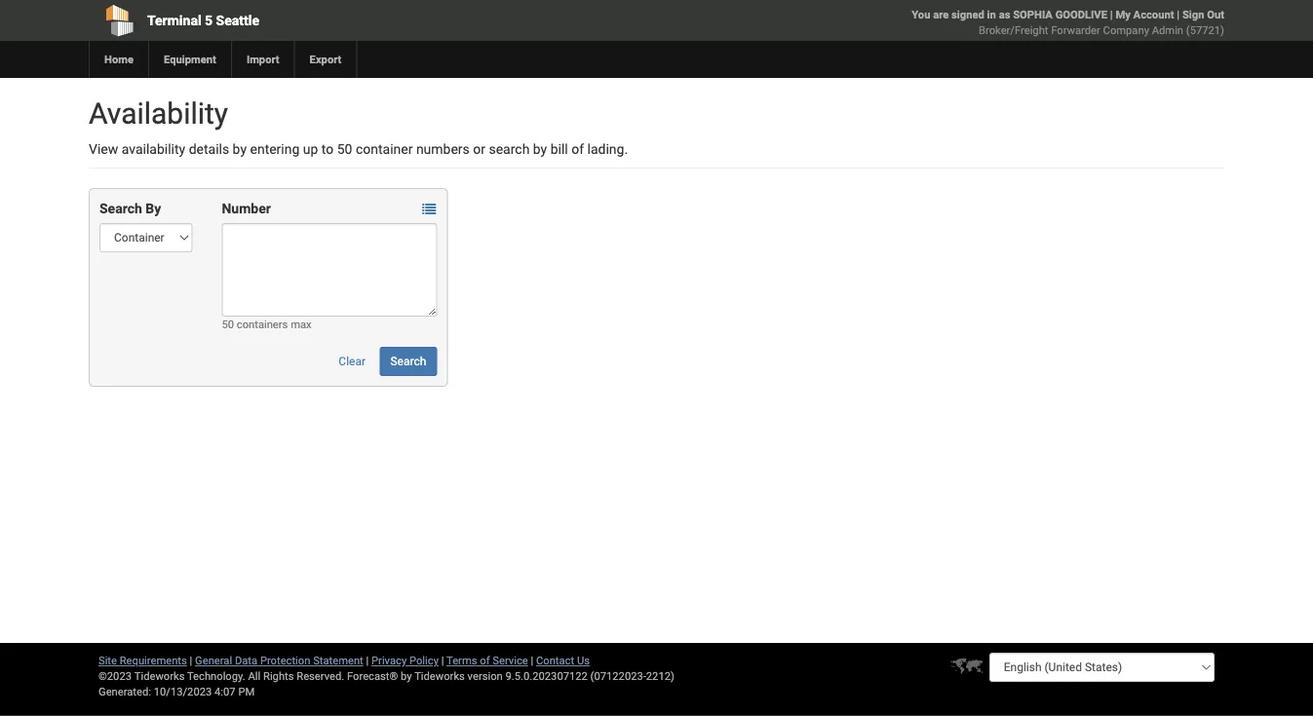 Task type: locate. For each thing, give the bounding box(es) containing it.
1 horizontal spatial search
[[390, 355, 426, 369]]

version
[[468, 670, 503, 683]]

search inside button
[[390, 355, 426, 369]]

reserved.
[[297, 670, 344, 683]]

1 vertical spatial of
[[480, 655, 490, 667]]

0 horizontal spatial of
[[480, 655, 490, 667]]

of right bill
[[572, 141, 584, 157]]

by inside site requirements | general data protection statement | privacy policy | terms of service | contact us ©2023 tideworks technology. all rights reserved. forecast® by tideworks version 9.5.0.202307122 (07122023-2212) generated: 10/13/2023 4:07 pm
[[401, 670, 412, 683]]

0 vertical spatial 50
[[337, 141, 352, 157]]

company
[[1103, 24, 1149, 37]]

1 horizontal spatial of
[[572, 141, 584, 157]]

or
[[473, 141, 486, 157]]

search left by
[[99, 200, 142, 216]]

by right the details
[[233, 141, 247, 157]]

0 horizontal spatial 50
[[222, 318, 234, 331]]

(07122023-
[[590, 670, 646, 683]]

you
[[912, 8, 931, 21]]

out
[[1207, 8, 1225, 21]]

general data protection statement link
[[195, 655, 363, 667]]

us
[[577, 655, 590, 667]]

admin
[[1152, 24, 1184, 37]]

0 horizontal spatial search
[[99, 200, 142, 216]]

site requirements link
[[98, 655, 187, 667]]

are
[[933, 8, 949, 21]]

goodlive
[[1056, 8, 1108, 21]]

all
[[248, 670, 261, 683]]

1 horizontal spatial by
[[401, 670, 412, 683]]

requirements
[[120, 655, 187, 667]]

1 vertical spatial search
[[390, 355, 426, 369]]

5
[[205, 12, 213, 28]]

| up 9.5.0.202307122 in the left bottom of the page
[[531, 655, 534, 667]]

Number text field
[[222, 223, 437, 317]]

search
[[99, 200, 142, 216], [390, 355, 426, 369]]

terminal 5 seattle
[[147, 12, 259, 28]]

up
[[303, 141, 318, 157]]

signed
[[952, 8, 985, 21]]

search right clear
[[390, 355, 426, 369]]

containers
[[237, 318, 288, 331]]

clear button
[[328, 347, 376, 376]]

home link
[[89, 41, 148, 78]]

number
[[222, 200, 271, 216]]

numbers
[[416, 141, 470, 157]]

statement
[[313, 655, 363, 667]]

privacy policy link
[[371, 655, 439, 667]]

(57721)
[[1186, 24, 1225, 37]]

rights
[[263, 670, 294, 683]]

| left general
[[190, 655, 192, 667]]

by
[[233, 141, 247, 157], [533, 141, 547, 157], [401, 670, 412, 683]]

by
[[146, 200, 161, 216]]

privacy
[[371, 655, 407, 667]]

to
[[322, 141, 334, 157]]

of up version
[[480, 655, 490, 667]]

in
[[987, 8, 996, 21]]

|
[[1110, 8, 1113, 21], [1177, 8, 1180, 21], [190, 655, 192, 667], [366, 655, 369, 667], [441, 655, 444, 667], [531, 655, 534, 667]]

broker/freight
[[979, 24, 1049, 37]]

50 containers max
[[222, 318, 312, 331]]

2212)
[[646, 670, 675, 683]]

site requirements | general data protection statement | privacy policy | terms of service | contact us ©2023 tideworks technology. all rights reserved. forecast® by tideworks version 9.5.0.202307122 (07122023-2212) generated: 10/13/2023 4:07 pm
[[98, 655, 675, 699]]

sign out link
[[1183, 8, 1225, 21]]

of
[[572, 141, 584, 157], [480, 655, 490, 667]]

contact
[[536, 655, 574, 667]]

by down privacy policy link
[[401, 670, 412, 683]]

site
[[98, 655, 117, 667]]

equipment
[[164, 53, 216, 66]]

1 horizontal spatial 50
[[337, 141, 352, 157]]

1 vertical spatial 50
[[222, 318, 234, 331]]

contact us link
[[536, 655, 590, 667]]

4:07
[[215, 686, 236, 699]]

clear
[[339, 355, 366, 369]]

by left bill
[[533, 141, 547, 157]]

generated:
[[98, 686, 151, 699]]

view
[[89, 141, 118, 157]]

©2023 tideworks
[[98, 670, 185, 683]]

50 left containers
[[222, 318, 234, 331]]

50 right to
[[337, 141, 352, 157]]

policy
[[409, 655, 439, 667]]

| up tideworks
[[441, 655, 444, 667]]

50
[[337, 141, 352, 157], [222, 318, 234, 331]]

technology.
[[187, 670, 245, 683]]

10/13/2023
[[154, 686, 212, 699]]

| left sign
[[1177, 8, 1180, 21]]

0 vertical spatial search
[[99, 200, 142, 216]]



Task type: describe. For each thing, give the bounding box(es) containing it.
2 horizontal spatial by
[[533, 141, 547, 157]]

show list image
[[422, 202, 436, 216]]

as
[[999, 8, 1010, 21]]

tideworks
[[414, 670, 465, 683]]

you are signed in as sophia goodlive | my account | sign out broker/freight forwarder company admin (57721)
[[912, 8, 1225, 37]]

general
[[195, 655, 232, 667]]

terminal 5 seattle link
[[89, 0, 545, 41]]

container
[[356, 141, 413, 157]]

0 vertical spatial of
[[572, 141, 584, 157]]

details
[[189, 141, 229, 157]]

forecast®
[[347, 670, 398, 683]]

entering
[[250, 141, 300, 157]]

forwarder
[[1051, 24, 1101, 37]]

sophia
[[1013, 8, 1053, 21]]

my account link
[[1116, 8, 1174, 21]]

import link
[[231, 41, 294, 78]]

search for search by
[[99, 200, 142, 216]]

9.5.0.202307122
[[506, 670, 588, 683]]

service
[[493, 655, 528, 667]]

terminal
[[147, 12, 201, 28]]

terms
[[447, 655, 477, 667]]

view availability details by entering up to 50 container numbers or search by bill of lading.
[[89, 141, 628, 157]]

availability
[[122, 141, 185, 157]]

terms of service link
[[447, 655, 528, 667]]

search button
[[380, 347, 437, 376]]

| left "my"
[[1110, 8, 1113, 21]]

search by
[[99, 200, 161, 216]]

protection
[[260, 655, 310, 667]]

0 horizontal spatial by
[[233, 141, 247, 157]]

export link
[[294, 41, 356, 78]]

availability
[[89, 96, 228, 131]]

export
[[310, 53, 342, 66]]

bill
[[551, 141, 568, 157]]

my
[[1116, 8, 1131, 21]]

lading.
[[587, 141, 628, 157]]

search for search
[[390, 355, 426, 369]]

seattle
[[216, 12, 259, 28]]

max
[[291, 318, 312, 331]]

sign
[[1183, 8, 1204, 21]]

import
[[247, 53, 279, 66]]

home
[[104, 53, 134, 66]]

| up forecast®
[[366, 655, 369, 667]]

pm
[[238, 686, 255, 699]]

of inside site requirements | general data protection statement | privacy policy | terms of service | contact us ©2023 tideworks technology. all rights reserved. forecast® by tideworks version 9.5.0.202307122 (07122023-2212) generated: 10/13/2023 4:07 pm
[[480, 655, 490, 667]]

search
[[489, 141, 530, 157]]

equipment link
[[148, 41, 231, 78]]

account
[[1133, 8, 1174, 21]]

data
[[235, 655, 257, 667]]



Task type: vqa. For each thing, say whether or not it's contained in the screenshot.
Seattle, at the left of page
no



